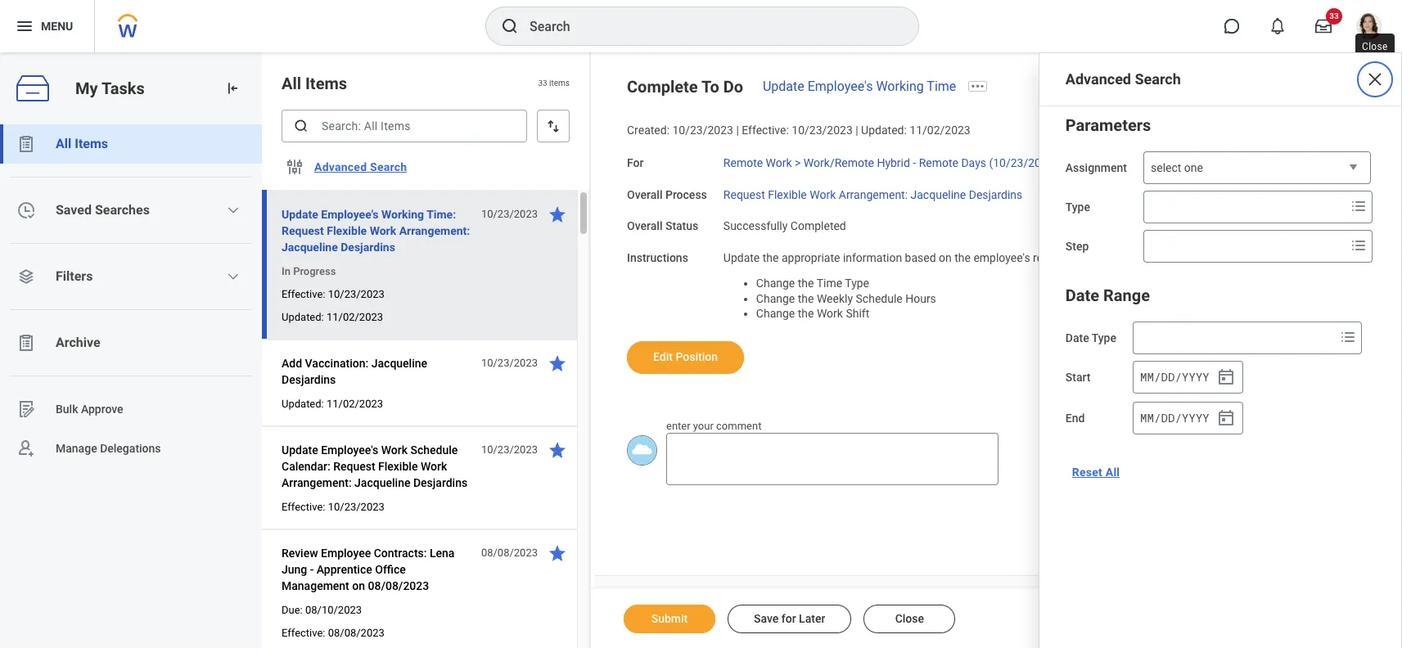 Task type: vqa. For each thing, say whether or not it's contained in the screenshot.
1st | from the right
yes



Task type: locate. For each thing, give the bounding box(es) containing it.
arrangement: down time:
[[399, 224, 470, 238]]

0 vertical spatial overall
[[627, 188, 663, 201]]

yyyy for start
[[1183, 369, 1210, 385]]

date down this
[[1066, 286, 1100, 305]]

star image for update employee's work schedule calendar: request flexible work arrangement: jacqueline desjardins
[[548, 441, 568, 460]]

0 horizontal spatial flexible
[[327, 224, 367, 238]]

1 horizontal spatial advanced
[[1066, 70, 1132, 88]]

1 vertical spatial change
[[757, 292, 795, 305]]

request flexible work arrangement: jacqueline desjardins
[[724, 188, 1023, 201]]

close
[[1363, 41, 1389, 52]]

remote
[[724, 156, 763, 169], [919, 156, 959, 169]]

update for update employee's work schedule calendar: request flexible work arrangement: jacqueline desjardins
[[282, 444, 318, 457]]

type inside change the time type change the weekly schedule hours change the work shift
[[845, 277, 870, 290]]

1 dd from the top
[[1162, 369, 1175, 385]]

the left shift at the right top
[[798, 307, 814, 320]]

0 vertical spatial advanced search
[[1066, 70, 1182, 88]]

2 vertical spatial -
[[310, 563, 314, 577]]

update up calendar: in the left bottom of the page
[[282, 444, 318, 457]]

1 horizontal spatial type
[[1066, 201, 1091, 214]]

due: 08/10/2023
[[282, 604, 362, 617]]

update up created: 10/23/2023 | effective: 10/23/2023 | updated: 11/02/2023
[[763, 79, 805, 94]]

manage delegations link
[[0, 429, 262, 468]]

advanced search button
[[308, 151, 414, 183]]

2 remote from the left
[[919, 156, 959, 169]]

dd inside start group
[[1162, 369, 1175, 385]]

dd for end
[[1162, 410, 1175, 426]]

yyyy
[[1183, 369, 1210, 385], [1183, 410, 1210, 426]]

configure image
[[285, 157, 305, 177]]

all inside 'button'
[[56, 136, 71, 152]]

overall status
[[627, 220, 699, 233]]

type up step
[[1066, 201, 1091, 214]]

/
[[1155, 369, 1162, 385], [1176, 369, 1182, 385], [1155, 410, 1162, 426], [1176, 410, 1182, 426]]

mm / dd / yyyy for start
[[1141, 369, 1210, 385]]

update for update the appropriate information based on the employee's request - this may include:
[[724, 251, 760, 265]]

dd up end group
[[1162, 369, 1175, 385]]

11/02/2023 up the days
[[910, 124, 971, 137]]

update inside update employee's working time: request flexible work arrangement: jacqueline desjardins
[[282, 208, 318, 221]]

flexible
[[768, 188, 807, 201], [327, 224, 367, 238], [378, 460, 418, 473]]

0 vertical spatial mm / dd / yyyy
[[1141, 369, 1210, 385]]

arrangement: inside update employee's working time: request flexible work arrangement: jacqueline desjardins
[[399, 224, 470, 238]]

update employee's working time: request flexible work arrangement: jacqueline desjardins
[[282, 208, 470, 254]]

employee's for update employee's work schedule calendar: request flexible work arrangement: jacqueline desjardins
[[321, 444, 379, 457]]

0 vertical spatial working
[[877, 79, 924, 94]]

overall up instructions
[[627, 220, 663, 233]]

1 vertical spatial dd
[[1162, 410, 1175, 426]]

dialog
[[1039, 52, 1403, 649]]

1 vertical spatial flexible
[[327, 224, 367, 238]]

type
[[1066, 201, 1091, 214], [845, 277, 870, 290], [1092, 332, 1117, 345]]

08/08/2023 right lena
[[481, 547, 538, 559]]

edit position
[[654, 351, 718, 364]]

08/08/2023 down office
[[368, 580, 429, 593]]

1 horizontal spatial |
[[856, 124, 859, 137]]

calendar image down 'date type' field
[[1217, 368, 1237, 387]]

star image
[[548, 205, 568, 224], [548, 354, 568, 373]]

1 vertical spatial employee's
[[321, 208, 379, 221]]

1 vertical spatial calendar image
[[1217, 409, 1237, 428]]

yyyy down start group
[[1183, 410, 1210, 426]]

advanced search up parameters button
[[1066, 70, 1182, 88]]

0 vertical spatial yyyy
[[1183, 369, 1210, 385]]

jacqueline up "in progress"
[[282, 241, 338, 254]]

0 vertical spatial star image
[[548, 205, 568, 224]]

hours
[[906, 292, 937, 305]]

based
[[905, 251, 937, 265]]

employee
[[321, 547, 371, 560]]

0 horizontal spatial all items
[[56, 136, 108, 152]]

1 calendar image from the top
[[1217, 368, 1237, 387]]

yyyy up end group
[[1183, 369, 1210, 385]]

date range
[[1066, 286, 1151, 305]]

jacqueline
[[911, 188, 967, 201], [282, 241, 338, 254], [372, 357, 428, 370], [355, 477, 411, 490]]

2 horizontal spatial arrangement:
[[839, 188, 908, 201]]

mm inside start group
[[1141, 369, 1155, 385]]

2 date from the top
[[1066, 332, 1090, 345]]

1 vertical spatial effective: 10/23/2023
[[282, 501, 385, 513]]

2 | from the left
[[856, 124, 859, 137]]

0 horizontal spatial on
[[352, 580, 365, 593]]

calendar image inside start group
[[1217, 368, 1237, 387]]

dd inside end group
[[1162, 410, 1175, 426]]

date
[[1066, 286, 1100, 305], [1066, 332, 1090, 345]]

all items
[[282, 74, 347, 93], [56, 136, 108, 152]]

remote left >
[[724, 156, 763, 169]]

advanced up parameters button
[[1066, 70, 1132, 88]]

0 vertical spatial date
[[1066, 286, 1100, 305]]

schedule inside update employee's work schedule calendar: request flexible work arrangement: jacqueline desjardins
[[411, 444, 458, 457]]

update for update employee's working time: request flexible work arrangement: jacqueline desjardins
[[282, 208, 318, 221]]

all inside reset all button
[[1106, 466, 1121, 479]]

schedule inside change the time type change the weekly schedule hours change the work shift
[[856, 292, 903, 305]]

search image
[[293, 118, 310, 134]]

2 mm from the top
[[1141, 410, 1155, 426]]

2 mm / dd / yyyy from the top
[[1141, 410, 1210, 426]]

employee's for update employee's working time: request flexible work arrangement: jacqueline desjardins
[[321, 208, 379, 221]]

manage
[[56, 442, 97, 455]]

effective: down do
[[742, 124, 789, 137]]

arrangement: down calendar: in the left bottom of the page
[[282, 477, 352, 490]]

overall for overall process
[[627, 188, 663, 201]]

updated: 11/02/2023 up vaccination:
[[282, 311, 383, 323]]

all items up search icon
[[282, 74, 347, 93]]

1 vertical spatial search
[[370, 161, 407, 174]]

1 vertical spatial all
[[56, 136, 71, 152]]

apprentice
[[317, 563, 372, 577]]

overall status element
[[724, 210, 847, 234]]

request up successfully on the top right of the page
[[724, 188, 766, 201]]

working inside update employee's working time: request flexible work arrangement: jacqueline desjardins
[[382, 208, 424, 221]]

employee's up created: 10/23/2023 | effective: 10/23/2023 | updated: 11/02/2023
[[808, 79, 873, 94]]

clipboard image
[[16, 134, 36, 154], [16, 333, 36, 353]]

mm / dd / yyyy up end group
[[1141, 369, 1210, 385]]

0 vertical spatial employee's
[[808, 79, 873, 94]]

1 vertical spatial mm
[[1141, 410, 1155, 426]]

effective: 10/23/2023 down progress
[[282, 288, 385, 301]]

1 date from the top
[[1066, 286, 1100, 305]]

add vaccination: jacqueline desjardins
[[282, 357, 428, 387]]

advanced
[[1066, 70, 1132, 88], [314, 161, 367, 174]]

updated: down "in progress"
[[282, 311, 324, 323]]

1 vertical spatial request
[[282, 224, 324, 238]]

0 vertical spatial calendar image
[[1217, 368, 1237, 387]]

updated:
[[862, 124, 907, 137], [282, 311, 324, 323], [282, 398, 324, 410]]

assignment
[[1066, 161, 1128, 174]]

0 vertical spatial search
[[1135, 70, 1182, 88]]

33 items
[[538, 79, 570, 88]]

0 vertical spatial flexible
[[768, 188, 807, 201]]

the down appropriate
[[798, 277, 814, 290]]

working left time:
[[382, 208, 424, 221]]

mm inside end group
[[1141, 410, 1155, 426]]

08/08/2023 down 08/10/2023
[[328, 627, 385, 640]]

- left this
[[1075, 251, 1078, 265]]

0 horizontal spatial |
[[737, 124, 739, 137]]

select one
[[1151, 161, 1204, 174]]

employee's up calendar: in the left bottom of the page
[[321, 444, 379, 457]]

updated: up remote work > work/remote hybrid - remote days (10/23/2023) link
[[862, 124, 907, 137]]

0 horizontal spatial time
[[817, 277, 843, 290]]

1 horizontal spatial -
[[913, 156, 917, 169]]

advanced search up update employee's working time: request flexible work arrangement: jacqueline desjardins
[[314, 161, 407, 174]]

instructions
[[627, 251, 689, 265]]

0 vertical spatial mm
[[1141, 369, 1155, 385]]

advanced inside 'button'
[[314, 161, 367, 174]]

0 vertical spatial change
[[757, 277, 795, 290]]

calendar image down start group
[[1217, 409, 1237, 428]]

items
[[305, 74, 347, 93], [75, 136, 108, 152]]

0 horizontal spatial all
[[56, 136, 71, 152]]

edit position button
[[627, 342, 744, 374]]

edit
[[654, 351, 673, 364]]

prompts image
[[1350, 236, 1369, 256]]

clipboard image inside the all items 'button'
[[16, 134, 36, 154]]

2 vertical spatial type
[[1092, 332, 1117, 345]]

11/02/2023 down "add vaccination: jacqueline desjardins"
[[327, 398, 383, 410]]

1 clipboard image from the top
[[16, 134, 36, 154]]

0 vertical spatial arrangement:
[[839, 188, 908, 201]]

my tasks element
[[0, 52, 262, 649]]

manage delegations
[[56, 442, 161, 455]]

mm down start group
[[1141, 410, 1155, 426]]

updated: 11/02/2023 down "add vaccination: jacqueline desjardins"
[[282, 398, 383, 410]]

1 vertical spatial star image
[[548, 441, 568, 460]]

advanced right "configure" icon
[[314, 161, 367, 174]]

1 vertical spatial time
[[817, 277, 843, 290]]

0 vertical spatial request
[[724, 188, 766, 201]]

the
[[763, 251, 779, 265], [955, 251, 971, 265], [798, 277, 814, 290], [798, 292, 814, 305], [798, 307, 814, 320]]

request right calendar: in the left bottom of the page
[[333, 460, 376, 473]]

desjardins inside update employee's work schedule calendar: request flexible work arrangement: jacqueline desjardins
[[414, 477, 468, 490]]

desjardins inside "add vaccination: jacqueline desjardins"
[[282, 373, 336, 387]]

items up search icon
[[305, 74, 347, 93]]

2 clipboard image from the top
[[16, 333, 36, 353]]

1 vertical spatial advanced
[[314, 161, 367, 174]]

1 horizontal spatial items
[[305, 74, 347, 93]]

progress
[[293, 265, 336, 278]]

2 dd from the top
[[1162, 410, 1175, 426]]

2 vertical spatial 11/02/2023
[[327, 398, 383, 410]]

arrangement: down remote work > work/remote hybrid - remote days (10/23/2023)
[[839, 188, 908, 201]]

0 vertical spatial updated:
[[862, 124, 907, 137]]

- inside review employee contracts: lena jung - apprentice office management on 08/08/2023
[[310, 563, 314, 577]]

enter your comment text field
[[667, 433, 999, 486]]

calendar image inside end group
[[1217, 409, 1237, 428]]

date range group
[[1066, 283, 1376, 437]]

0 vertical spatial effective: 10/23/2023
[[282, 288, 385, 301]]

search
[[1135, 70, 1182, 88], [370, 161, 407, 174]]

0 vertical spatial clipboard image
[[16, 134, 36, 154]]

0 horizontal spatial advanced
[[314, 161, 367, 174]]

2 calendar image from the top
[[1217, 409, 1237, 428]]

1 horizontal spatial schedule
[[856, 292, 903, 305]]

- for work/remote
[[913, 156, 917, 169]]

overall for overall status
[[627, 220, 663, 233]]

0 horizontal spatial items
[[75, 136, 108, 152]]

jacqueline down the days
[[911, 188, 967, 201]]

calendar image
[[1217, 368, 1237, 387], [1217, 409, 1237, 428]]

08/08/2023 inside review employee contracts: lena jung - apprentice office management on 08/08/2023
[[368, 580, 429, 593]]

employee's inside update employee's working time: request flexible work arrangement: jacqueline desjardins
[[321, 208, 379, 221]]

0 vertical spatial on
[[939, 251, 952, 265]]

1 vertical spatial updated: 11/02/2023
[[282, 398, 383, 410]]

0 vertical spatial prompts image
[[1350, 197, 1369, 216]]

reset all button
[[1066, 456, 1127, 489]]

effective:
[[742, 124, 789, 137], [282, 288, 326, 301], [282, 501, 326, 513], [282, 627, 326, 640]]

request inside update employee's working time: request flexible work arrangement: jacqueline desjardins
[[282, 224, 324, 238]]

0 horizontal spatial working
[[382, 208, 424, 221]]

on right based
[[939, 251, 952, 265]]

search up update employee's working time: request flexible work arrangement: jacqueline desjardins button
[[370, 161, 407, 174]]

successfully completed
[[724, 220, 847, 233]]

working
[[877, 79, 924, 94], [382, 208, 424, 221]]

0 vertical spatial time
[[927, 79, 957, 94]]

0 vertical spatial items
[[305, 74, 347, 93]]

2 star image from the top
[[548, 354, 568, 373]]

request up "in progress"
[[282, 224, 324, 238]]

on down apprentice
[[352, 580, 365, 593]]

1 vertical spatial 08/08/2023
[[368, 580, 429, 593]]

2 horizontal spatial type
[[1092, 332, 1117, 345]]

1 vertical spatial items
[[75, 136, 108, 152]]

2 yyyy from the top
[[1183, 410, 1210, 426]]

desjardins
[[969, 188, 1023, 201], [341, 241, 395, 254], [282, 373, 336, 387], [414, 477, 468, 490]]

mm up end group
[[1141, 369, 1155, 385]]

jacqueline right vaccination:
[[372, 357, 428, 370]]

| up work/remote
[[856, 124, 859, 137]]

calendar image for start
[[1217, 368, 1237, 387]]

employee's down advanced search 'button' at top left
[[321, 208, 379, 221]]

1 yyyy from the top
[[1183, 369, 1210, 385]]

yyyy inside start group
[[1183, 369, 1210, 385]]

1 vertical spatial working
[[382, 208, 424, 221]]

clipboard image inside archive button
[[16, 333, 36, 353]]

1 vertical spatial mm / dd / yyyy
[[1141, 410, 1210, 426]]

type down date range button
[[1092, 332, 1117, 345]]

effective: down calendar: in the left bottom of the page
[[282, 501, 326, 513]]

date up 'start'
[[1066, 332, 1090, 345]]

updated: 11/02/2023
[[282, 311, 383, 323], [282, 398, 383, 410]]

1 star image from the top
[[548, 205, 568, 224]]

working for time
[[877, 79, 924, 94]]

dd down start group
[[1162, 410, 1175, 426]]

0 vertical spatial all items
[[282, 74, 347, 93]]

1 effective: 10/23/2023 from the top
[[282, 288, 385, 301]]

1 vertical spatial advanced search
[[314, 161, 407, 174]]

1 mm / dd / yyyy from the top
[[1141, 369, 1210, 385]]

08/08/2023
[[481, 547, 538, 559], [368, 580, 429, 593], [328, 627, 385, 640]]

2 vertical spatial all
[[1106, 466, 1121, 479]]

0 horizontal spatial search
[[370, 161, 407, 174]]

mm / dd / yyyy inside end group
[[1141, 410, 1210, 426]]

2 overall from the top
[[627, 220, 663, 233]]

date range button
[[1066, 286, 1151, 305]]

overall
[[627, 188, 663, 201], [627, 220, 663, 233]]

1 horizontal spatial advanced search
[[1066, 70, 1182, 88]]

0 horizontal spatial -
[[310, 563, 314, 577]]

items down my
[[75, 136, 108, 152]]

Type field
[[1145, 192, 1346, 222]]

archive button
[[0, 323, 262, 363]]

1 vertical spatial -
[[1075, 251, 1078, 265]]

2 vertical spatial change
[[757, 307, 795, 320]]

- right "hybrid"
[[913, 156, 917, 169]]

2 change from the top
[[757, 292, 795, 305]]

>
[[795, 156, 801, 169]]

user plus image
[[16, 439, 36, 459]]

working up remote work > work/remote hybrid - remote days (10/23/2023) link
[[877, 79, 924, 94]]

parameters
[[1066, 115, 1152, 135]]

1 horizontal spatial request
[[333, 460, 376, 473]]

type inside parameters group
[[1066, 201, 1091, 214]]

- for lena
[[310, 563, 314, 577]]

mm / dd / yyyy inside start group
[[1141, 369, 1210, 385]]

x image
[[1366, 70, 1386, 89]]

1 vertical spatial clipboard image
[[16, 333, 36, 353]]

time:
[[427, 208, 456, 221]]

update down successfully on the top right of the page
[[724, 251, 760, 265]]

1 horizontal spatial search
[[1135, 70, 1182, 88]]

0 vertical spatial 11/02/2023
[[910, 124, 971, 137]]

1 horizontal spatial working
[[877, 79, 924, 94]]

| down do
[[737, 124, 739, 137]]

1 overall from the top
[[627, 188, 663, 201]]

0 vertical spatial schedule
[[856, 292, 903, 305]]

fullscreen image
[[1344, 80, 1364, 100]]

updated: down the add
[[282, 398, 324, 410]]

mm
[[1141, 369, 1155, 385], [1141, 410, 1155, 426]]

2 vertical spatial employee's
[[321, 444, 379, 457]]

employee's
[[808, 79, 873, 94], [321, 208, 379, 221], [321, 444, 379, 457]]

1 vertical spatial on
[[352, 580, 365, 593]]

1 | from the left
[[737, 124, 739, 137]]

request inside update employee's work schedule calendar: request flexible work arrangement: jacqueline desjardins
[[333, 460, 376, 473]]

0 horizontal spatial remote
[[724, 156, 763, 169]]

parameters button
[[1066, 115, 1152, 135]]

1 horizontal spatial arrangement:
[[399, 224, 470, 238]]

star image
[[1177, 80, 1197, 100], [548, 441, 568, 460], [548, 544, 568, 563]]

10/23/2023
[[673, 124, 734, 137], [792, 124, 853, 137], [481, 208, 538, 220], [328, 288, 385, 301], [481, 357, 538, 369], [481, 444, 538, 456], [328, 501, 385, 513]]

mm for start
[[1141, 369, 1155, 385]]

work
[[766, 156, 792, 169], [810, 188, 836, 201], [370, 224, 397, 238], [817, 307, 843, 320], [381, 444, 408, 457], [421, 460, 447, 473]]

0 horizontal spatial arrangement:
[[282, 477, 352, 490]]

transformation import image
[[224, 80, 241, 97]]

mm / dd / yyyy down start group
[[1141, 410, 1210, 426]]

0 horizontal spatial schedule
[[411, 444, 458, 457]]

1 mm from the top
[[1141, 369, 1155, 385]]

1 vertical spatial all items
[[56, 136, 108, 152]]

0 horizontal spatial type
[[845, 277, 870, 290]]

jacqueline inside request flexible work arrangement: jacqueline desjardins link
[[911, 188, 967, 201]]

1 vertical spatial yyyy
[[1183, 410, 1210, 426]]

update employee's work schedule calendar: request flexible work arrangement: jacqueline desjardins button
[[282, 441, 473, 493]]

one
[[1185, 161, 1204, 174]]

all items inside item list element
[[282, 74, 347, 93]]

2 vertical spatial 08/08/2023
[[328, 627, 385, 640]]

prompts image inside parameters group
[[1350, 197, 1369, 216]]

11/02/2023 up vaccination:
[[327, 311, 383, 323]]

range
[[1104, 286, 1151, 305]]

type up weekly
[[845, 277, 870, 290]]

0 horizontal spatial advanced search
[[314, 161, 407, 174]]

1 horizontal spatial all items
[[282, 74, 347, 93]]

- up 'management'
[[310, 563, 314, 577]]

1 vertical spatial overall
[[627, 220, 663, 233]]

1 vertical spatial updated:
[[282, 311, 324, 323]]

0 vertical spatial type
[[1066, 201, 1091, 214]]

jacqueline inside update employee's working time: request flexible work arrangement: jacqueline desjardins
[[282, 241, 338, 254]]

1 horizontal spatial time
[[927, 79, 957, 94]]

1 vertical spatial type
[[845, 277, 870, 290]]

date for date range
[[1066, 286, 1100, 305]]

search up parameters button
[[1135, 70, 1182, 88]]

the down successfully completed
[[763, 251, 779, 265]]

33
[[538, 79, 548, 88]]

all items down my
[[56, 136, 108, 152]]

all
[[282, 74, 301, 93], [56, 136, 71, 152], [1106, 466, 1121, 479]]

prompts image
[[1350, 197, 1369, 216], [1339, 328, 1359, 347]]

yyyy inside end group
[[1183, 410, 1210, 426]]

1 vertical spatial date
[[1066, 332, 1090, 345]]

enter
[[667, 420, 691, 432]]

jacqueline inside update employee's work schedule calendar: request flexible work arrangement: jacqueline desjardins
[[355, 477, 411, 490]]

2 vertical spatial updated:
[[282, 398, 324, 410]]

2 horizontal spatial all
[[1106, 466, 1121, 479]]

jacqueline inside "add vaccination: jacqueline desjardins"
[[372, 357, 428, 370]]

search inside advanced search 'button'
[[370, 161, 407, 174]]

overall down for
[[627, 188, 663, 201]]

work inside change the time type change the weekly schedule hours change the work shift
[[817, 307, 843, 320]]

update inside update employee's work schedule calendar: request flexible work arrangement: jacqueline desjardins
[[282, 444, 318, 457]]

calendar:
[[282, 460, 331, 473]]

end
[[1066, 412, 1085, 425]]

remote left the days
[[919, 156, 959, 169]]

1 vertical spatial star image
[[548, 354, 568, 373]]

on
[[939, 251, 952, 265], [352, 580, 365, 593]]

jacqueline up "contracts:"
[[355, 477, 411, 490]]

employee's inside update employee's work schedule calendar: request flexible work arrangement: jacqueline desjardins
[[321, 444, 379, 457]]

list
[[0, 124, 262, 468]]

dialog containing parameters
[[1039, 52, 1403, 649]]

this
[[1081, 251, 1100, 265]]

effective: 10/23/2023 up employee on the bottom left of the page
[[282, 501, 385, 513]]

update down "configure" icon
[[282, 208, 318, 221]]

vaccination:
[[305, 357, 369, 370]]



Task type: describe. For each thing, give the bounding box(es) containing it.
1 remote from the left
[[724, 156, 763, 169]]

created:
[[627, 124, 670, 137]]

update the appropriate information based on the employee's request - this may include:
[[724, 251, 1166, 265]]

complete
[[627, 77, 698, 97]]

request flexible work arrangement: jacqueline desjardins link
[[724, 185, 1023, 201]]

employee's for update employee's working time
[[808, 79, 873, 94]]

close tooltip
[[1353, 30, 1399, 63]]

do
[[724, 77, 744, 97]]

enter your comment
[[667, 420, 762, 432]]

work/remote
[[804, 156, 875, 169]]

advanced search inside advanced search 'button'
[[314, 161, 407, 174]]

star image for update employee's working time: request flexible work arrangement: jacqueline desjardins
[[548, 205, 568, 224]]

add
[[282, 357, 302, 370]]

Step field
[[1145, 232, 1346, 261]]

completed
[[791, 220, 847, 233]]

0 vertical spatial 08/08/2023
[[481, 547, 538, 559]]

list containing all items
[[0, 124, 262, 468]]

clipboard image for archive
[[16, 333, 36, 353]]

Date Type field
[[1134, 323, 1336, 353]]

2 updated: 11/02/2023 from the top
[[282, 398, 383, 410]]

search inside dialog
[[1135, 70, 1182, 88]]

mm / dd / yyyy for end
[[1141, 410, 1210, 426]]

include:
[[1127, 251, 1166, 265]]

3 change from the top
[[757, 307, 795, 320]]

reset all
[[1073, 466, 1121, 479]]

archive
[[56, 335, 100, 351]]

reset
[[1073, 466, 1103, 479]]

yyyy for end
[[1183, 410, 1210, 426]]

notifications large image
[[1270, 18, 1287, 34]]

bulk approve
[[56, 403, 123, 416]]

remote work > work/remote hybrid - remote days (10/23/2023) link
[[724, 153, 1059, 169]]

effective: 08/08/2023
[[282, 627, 385, 640]]

search image
[[500, 16, 520, 36]]

item list element
[[262, 52, 591, 649]]

in progress
[[282, 265, 336, 278]]

remote work > work/remote hybrid - remote days (10/23/2023)
[[724, 156, 1059, 169]]

information
[[843, 251, 903, 265]]

overall process
[[627, 188, 707, 201]]

1 vertical spatial 11/02/2023
[[327, 311, 383, 323]]

date type
[[1066, 332, 1117, 345]]

shift
[[846, 307, 870, 320]]

items
[[550, 79, 570, 88]]

all items inside 'button'
[[56, 136, 108, 152]]

review
[[282, 547, 318, 560]]

complete to do
[[627, 77, 744, 97]]

update employee's working time: request flexible work arrangement: jacqueline desjardins button
[[282, 205, 473, 257]]

in
[[282, 265, 291, 278]]

star image for review employee contracts: lena jung - apprentice office management on 08/08/2023
[[548, 544, 568, 563]]

employee's
[[974, 251, 1031, 265]]

bulk
[[56, 403, 78, 416]]

calendar image for end
[[1217, 409, 1237, 428]]

days
[[962, 156, 987, 169]]

may
[[1102, 251, 1124, 265]]

select one button
[[1144, 152, 1372, 185]]

working for time:
[[382, 208, 424, 221]]

time inside change the time type change the weekly schedule hours change the work shift
[[817, 277, 843, 290]]

the left weekly
[[798, 292, 814, 305]]

all inside item list element
[[282, 74, 301, 93]]

your
[[693, 420, 714, 432]]

1 updated: 11/02/2023 from the top
[[282, 311, 383, 323]]

2 horizontal spatial -
[[1075, 251, 1078, 265]]

desjardins inside update employee's working time: request flexible work arrangement: jacqueline desjardins
[[341, 241, 395, 254]]

effective: down due:
[[282, 627, 326, 640]]

for
[[627, 156, 644, 169]]

1 horizontal spatial on
[[939, 251, 952, 265]]

hybrid
[[877, 156, 911, 169]]

jung
[[282, 563, 307, 577]]

tasks
[[102, 78, 145, 98]]

2 horizontal spatial flexible
[[768, 188, 807, 201]]

0 vertical spatial star image
[[1177, 80, 1197, 100]]

flexible inside update employee's work schedule calendar: request flexible work arrangement: jacqueline desjardins
[[378, 460, 418, 473]]

star image for add vaccination: jacqueline desjardins
[[548, 354, 568, 373]]

delegations
[[100, 442, 161, 455]]

office
[[375, 563, 406, 577]]

08/10/2023
[[305, 604, 362, 617]]

approve
[[81, 403, 123, 416]]

comment
[[717, 420, 762, 432]]

step
[[1066, 240, 1089, 253]]

mm for end
[[1141, 410, 1155, 426]]

end group
[[1133, 402, 1244, 435]]

parameters group
[[1066, 112, 1376, 263]]

items inside 'button'
[[75, 136, 108, 152]]

successfully
[[724, 220, 788, 233]]

my
[[75, 78, 98, 98]]

management
[[282, 580, 350, 593]]

due:
[[282, 604, 303, 617]]

action bar region
[[591, 589, 1403, 649]]

work inside update employee's working time: request flexible work arrangement: jacqueline desjardins
[[370, 224, 397, 238]]

contracts:
[[374, 547, 427, 560]]

request
[[1034, 251, 1072, 265]]

items inside item list element
[[305, 74, 347, 93]]

inbox large image
[[1316, 18, 1332, 34]]

profile logan mcneil element
[[1347, 8, 1393, 44]]

position
[[676, 351, 718, 364]]

rename image
[[16, 400, 36, 419]]

on inside review employee contracts: lena jung - apprentice office management on 08/08/2023
[[352, 580, 365, 593]]

to
[[702, 77, 720, 97]]

bulk approve link
[[0, 390, 262, 429]]

0 vertical spatial advanced
[[1066, 70, 1132, 88]]

type inside date range group
[[1092, 332, 1117, 345]]

clipboard image for all items
[[16, 134, 36, 154]]

flexible inside update employee's working time: request flexible work arrangement: jacqueline desjardins
[[327, 224, 367, 238]]

effective: down "in progress"
[[282, 288, 326, 301]]

update for update employee's working time
[[763, 79, 805, 94]]

the left the employee's
[[955, 251, 971, 265]]

prompts image for type
[[1350, 197, 1369, 216]]

dd for start
[[1162, 369, 1175, 385]]

weekly
[[817, 292, 853, 305]]

lena
[[430, 547, 455, 560]]

prompts image for date type
[[1339, 328, 1359, 347]]

process
[[666, 188, 707, 201]]

select
[[1151, 161, 1182, 174]]

date for date type
[[1066, 332, 1090, 345]]

update employee's work schedule calendar: request flexible work arrangement: jacqueline desjardins
[[282, 444, 468, 490]]

update employee's working time link
[[763, 79, 957, 94]]

created: 10/23/2023 | effective: 10/23/2023 | updated: 11/02/2023
[[627, 124, 971, 137]]

appropriate
[[782, 251, 841, 265]]

change the time type change the weekly schedule hours change the work shift
[[757, 277, 937, 320]]

arrangement: inside update employee's work schedule calendar: request flexible work arrangement: jacqueline desjardins
[[282, 477, 352, 490]]

2 effective: 10/23/2023 from the top
[[282, 501, 385, 513]]

update employee's working time
[[763, 79, 957, 94]]

status
[[666, 220, 699, 233]]

1 change from the top
[[757, 277, 795, 290]]

arrangement: inside request flexible work arrangement: jacqueline desjardins link
[[839, 188, 908, 201]]

add vaccination: jacqueline desjardins button
[[282, 354, 473, 390]]

(10/23/2023)
[[990, 156, 1059, 169]]

my tasks
[[75, 78, 145, 98]]

start
[[1066, 371, 1091, 384]]

start group
[[1133, 361, 1244, 394]]



